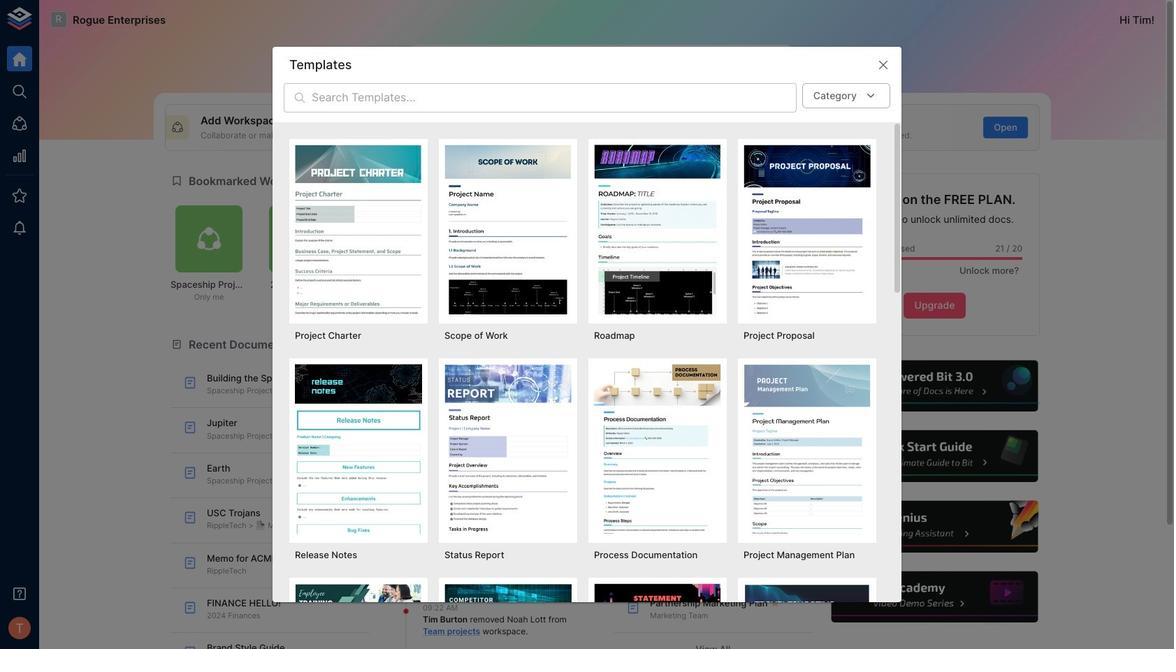 Task type: vqa. For each thing, say whether or not it's contained in the screenshot.
Remove Favorite icon
no



Task type: describe. For each thing, give the bounding box(es) containing it.
release notes image
[[295, 364, 422, 534]]

scope of work image
[[445, 145, 572, 314]]

troubleshooting guide image
[[744, 584, 871, 649]]

employee training manual image
[[295, 584, 422, 649]]

1 help image from the top
[[830, 358, 1040, 414]]

process documentation image
[[594, 364, 721, 534]]

4 help image from the top
[[830, 570, 1040, 625]]

roadmap image
[[594, 145, 721, 314]]



Task type: locate. For each thing, give the bounding box(es) containing it.
status report image
[[445, 364, 572, 534]]

3 help image from the top
[[830, 499, 1040, 555]]

Search Templates... text field
[[312, 83, 797, 112]]

project management plan image
[[744, 364, 871, 534]]

dialog
[[273, 47, 902, 649]]

2 help image from the top
[[830, 429, 1040, 484]]

statement of work image
[[594, 584, 721, 649]]

competitor research report image
[[445, 584, 572, 649]]

help image
[[830, 358, 1040, 414], [830, 429, 1040, 484], [830, 499, 1040, 555], [830, 570, 1040, 625]]

project proposal image
[[744, 145, 871, 314]]

project charter image
[[295, 145, 422, 314]]



